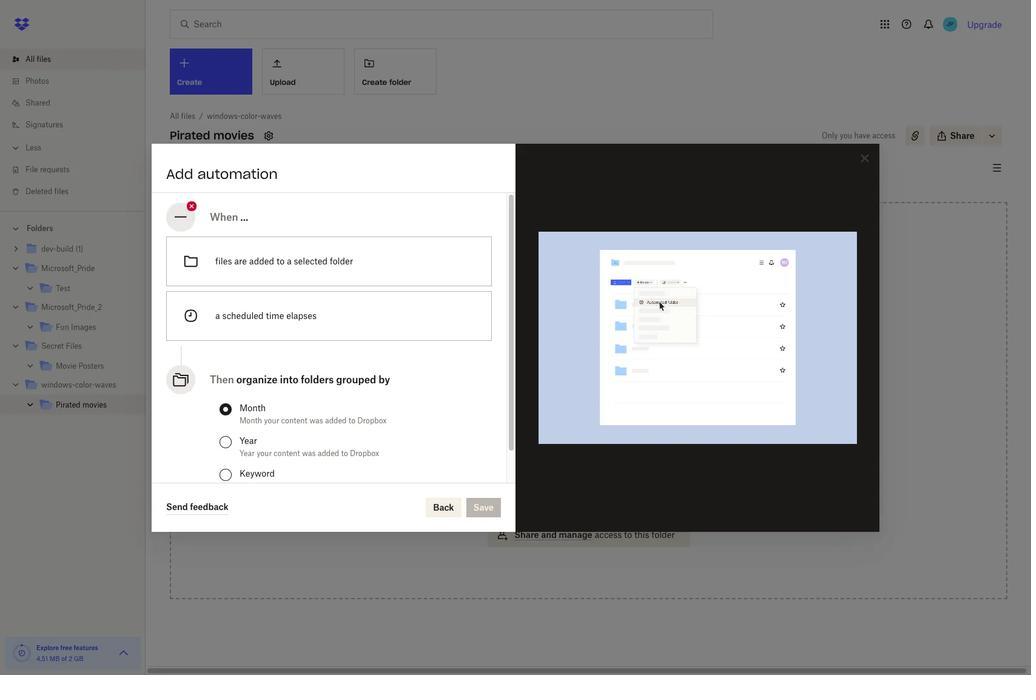 Task type: locate. For each thing, give the bounding box(es) containing it.
access for manage
[[595, 530, 622, 540]]

files inside button
[[551, 496, 569, 506]]

folder inside add automation dialog
[[330, 256, 353, 266]]

dropbox for year
[[350, 449, 379, 458]]

0 vertical spatial your
[[264, 416, 279, 425]]

windows-
[[207, 112, 241, 121], [41, 381, 75, 390]]

share
[[951, 130, 975, 141], [515, 530, 539, 540]]

2 month from the top
[[240, 416, 262, 425]]

windows-color-waves link right "/"
[[207, 110, 282, 123]]

0 vertical spatial color-
[[241, 112, 261, 121]]

windows- down movie
[[41, 381, 75, 390]]

share inside more ways to add content element
[[515, 530, 539, 540]]

folder
[[390, 78, 412, 87], [330, 256, 353, 266], [564, 428, 588, 438], [652, 530, 675, 540]]

2 vertical spatial added
[[318, 449, 339, 458]]

all files link
[[10, 49, 146, 70], [170, 110, 196, 123]]

a scheduled time elapses
[[215, 310, 317, 321]]

movie
[[56, 362, 77, 371]]

1 vertical spatial by
[[264, 482, 272, 491]]

content right add
[[610, 397, 643, 407]]

1 horizontal spatial pirated
[[170, 129, 210, 143]]

0 horizontal spatial share
[[515, 530, 539, 540]]

4.51
[[36, 655, 48, 663]]

color- right "/"
[[241, 112, 261, 121]]

month right month option
[[240, 403, 266, 413]]

0 vertical spatial movies
[[214, 129, 254, 143]]

all files / windows-color-waves
[[170, 112, 282, 121]]

your inside month month your content was added to dropbox
[[264, 416, 279, 425]]

added inside month month your content was added to dropbox
[[325, 416, 347, 425]]

to right here
[[600, 322, 608, 333]]

waves
[[261, 112, 282, 121], [95, 381, 116, 390]]

files right request at the bottom of the page
[[551, 496, 569, 506]]

to left selected
[[277, 256, 285, 266]]

movie posters
[[56, 362, 104, 371]]

0 horizontal spatial this
[[547, 428, 562, 438]]

1 horizontal spatial pirated movies
[[170, 129, 254, 143]]

added inside year year your content was added to dropbox
[[318, 449, 339, 458]]

files for drop files here to upload, or use the 'upload' button
[[560, 322, 577, 333]]

1 vertical spatial access
[[595, 530, 622, 540]]

color- down movie posters link
[[75, 381, 95, 390]]

pirated down "/"
[[170, 129, 210, 143]]

0 horizontal spatial all
[[25, 55, 35, 64]]

files for request files
[[551, 496, 569, 506]]

windows-color-waves link down "movie posters"
[[24, 377, 136, 394]]

deleted files
[[25, 187, 69, 196]]

all for all files / windows-color-waves
[[170, 112, 179, 121]]

Year radio
[[220, 436, 232, 448]]

pirated down windows-color-waves
[[56, 401, 81, 410]]

1 horizontal spatial all
[[170, 112, 179, 121]]

content for month
[[281, 416, 308, 425]]

your
[[264, 416, 279, 425], [611, 428, 629, 438], [257, 449, 272, 458]]

send feedback
[[166, 502, 229, 512]]

files left "/"
[[181, 112, 196, 121]]

0 vertical spatial a
[[287, 256, 292, 266]]

1 vertical spatial color-
[[75, 381, 95, 390]]

and
[[541, 530, 557, 540]]

folder inside button
[[390, 78, 412, 87]]

a left scheduled
[[215, 310, 220, 321]]

0 vertical spatial month
[[240, 403, 266, 413]]

0 horizontal spatial by
[[264, 482, 272, 491]]

files inside add automation dialog
[[215, 256, 232, 266]]

0 vertical spatial windows-
[[207, 112, 241, 121]]

to left add
[[582, 397, 591, 407]]

0 horizontal spatial waves
[[95, 381, 116, 390]]

0 horizontal spatial windows-
[[41, 381, 75, 390]]

0 horizontal spatial a
[[215, 310, 220, 321]]

1 horizontal spatial all files link
[[170, 110, 196, 123]]

dropbox for month
[[358, 416, 387, 425]]

starred
[[232, 163, 258, 172]]

access
[[873, 131, 896, 140], [595, 530, 622, 540]]

the
[[564, 336, 577, 346]]

1 vertical spatial pirated
[[56, 401, 81, 410]]

1 vertical spatial share
[[515, 530, 539, 540]]

dropbox inside month month your content was added to dropbox
[[358, 416, 387, 425]]

files inside drop files here to upload, or use the 'upload' button
[[560, 322, 577, 333]]

1 vertical spatial pirated movies
[[56, 401, 107, 410]]

add automation
[[166, 165, 278, 182]]

was inside month month your content was added to dropbox
[[310, 416, 323, 425]]

keyword group by specific keywords
[[240, 468, 335, 491]]

waves up starred button
[[261, 112, 282, 121]]

all up photos
[[25, 55, 35, 64]]

1 horizontal spatial share
[[951, 130, 975, 141]]

added right the are at the top left
[[249, 256, 274, 266]]

send feedback button
[[166, 500, 229, 515]]

movies
[[214, 129, 254, 143], [83, 401, 107, 410]]

0 vertical spatial all
[[25, 55, 35, 64]]

added for month
[[325, 416, 347, 425]]

access inside more ways to add content element
[[595, 530, 622, 540]]

None field
[[0, 0, 93, 13]]

files right deleted
[[54, 187, 69, 196]]

0 vertical spatial pirated movies
[[170, 129, 254, 143]]

0 vertical spatial windows-color-waves link
[[207, 110, 282, 123]]

microsoft_pride_2
[[41, 303, 102, 312]]

secret
[[41, 342, 64, 351]]

0 horizontal spatial windows-color-waves link
[[24, 377, 136, 394]]

year right year radio
[[240, 435, 257, 446]]

1 vertical spatial your
[[611, 428, 629, 438]]

your down organize
[[264, 416, 279, 425]]

content inside month month your content was added to dropbox
[[281, 416, 308, 425]]

secret files
[[41, 342, 82, 351]]

your right from
[[611, 428, 629, 438]]

0 vertical spatial waves
[[261, 112, 282, 121]]

0 horizontal spatial pirated movies
[[56, 401, 107, 410]]

pirated movies down "/"
[[170, 129, 254, 143]]

your up 'keyword'
[[257, 449, 272, 458]]

1 horizontal spatial a
[[287, 256, 292, 266]]

0 vertical spatial access
[[873, 131, 896, 140]]

files for all files / windows-color-waves
[[181, 112, 196, 121]]

1 vertical spatial content
[[281, 416, 308, 425]]

1 vertical spatial movies
[[83, 401, 107, 410]]

content for year
[[274, 449, 300, 458]]

more ways to add content element
[[486, 396, 692, 560]]

pirated movies
[[170, 129, 254, 143], [56, 401, 107, 410]]

windows-color-waves link
[[207, 110, 282, 123], [24, 377, 136, 394]]

features
[[74, 645, 98, 652]]

0 vertical spatial this
[[547, 428, 562, 438]]

file
[[25, 165, 38, 174]]

1 vertical spatial added
[[325, 416, 347, 425]]

all inside list item
[[25, 55, 35, 64]]

windows- inside group
[[41, 381, 75, 390]]

added
[[249, 256, 274, 266], [325, 416, 347, 425], [318, 449, 339, 458]]

month month your content was added to dropbox
[[240, 403, 387, 425]]

windows- right "/"
[[207, 112, 241, 121]]

month down organize
[[240, 416, 262, 425]]

all files
[[25, 55, 51, 64]]

all
[[25, 55, 35, 64], [170, 112, 179, 121]]

was up year year your content was added to dropbox
[[310, 416, 323, 425]]

to inside year year your content was added to dropbox
[[341, 449, 348, 458]]

files inside list item
[[37, 55, 51, 64]]

pirated movies link
[[39, 398, 136, 414]]

1 horizontal spatial windows-color-waves link
[[207, 110, 282, 123]]

movies down windows-color-waves
[[83, 401, 107, 410]]

pirated movies down windows-color-waves
[[56, 401, 107, 410]]

movies down the "all files / windows-color-waves"
[[214, 129, 254, 143]]

1 vertical spatial windows-color-waves link
[[24, 377, 136, 394]]

1 horizontal spatial movies
[[214, 129, 254, 143]]

all files link left "/"
[[170, 110, 196, 123]]

here
[[579, 322, 598, 333]]

this
[[547, 428, 562, 438], [635, 530, 650, 540]]

send
[[166, 502, 188, 512]]

1 vertical spatial dropbox
[[350, 449, 379, 458]]

0 vertical spatial dropbox
[[358, 416, 387, 425]]

pirated
[[170, 129, 210, 143], [56, 401, 81, 410]]

to down month month your content was added to dropbox
[[341, 449, 348, 458]]

specific
[[274, 482, 300, 491]]

more ways to add content
[[535, 397, 643, 407]]

0 vertical spatial share
[[951, 130, 975, 141]]

create folder
[[362, 78, 412, 87]]

group containing microsoft_pride
[[0, 237, 146, 424]]

folders
[[301, 374, 334, 386]]

dropbox image
[[10, 12, 34, 36]]

all files link up the shared link
[[10, 49, 146, 70]]

1 vertical spatial month
[[240, 416, 262, 425]]

by right grouped
[[379, 374, 390, 386]]

2
[[69, 655, 72, 663]]

0 horizontal spatial pirated
[[56, 401, 81, 410]]

0 vertical spatial year
[[240, 435, 257, 446]]

files up photos
[[37, 55, 51, 64]]

1 vertical spatial year
[[240, 449, 255, 458]]

selected
[[294, 256, 328, 266]]

request files
[[515, 496, 569, 506]]

files up the
[[560, 322, 577, 333]]

2 vertical spatial your
[[257, 449, 272, 458]]

2 vertical spatial content
[[274, 449, 300, 458]]

1 vertical spatial waves
[[95, 381, 116, 390]]

content up keyword group by specific keywords
[[274, 449, 300, 458]]

requests
[[40, 165, 70, 174]]

share inside button
[[951, 130, 975, 141]]

1 vertical spatial was
[[302, 449, 316, 458]]

share button
[[930, 126, 983, 146]]

pirated inside group
[[56, 401, 81, 410]]

add automation dialog
[[152, 144, 880, 532]]

upgrade link
[[968, 19, 1003, 29]]

was up keyword group by specific keywords
[[302, 449, 316, 458]]

a
[[287, 256, 292, 266], [215, 310, 220, 321]]

a left selected
[[287, 256, 292, 266]]

use
[[548, 336, 562, 346]]

deleted files link
[[10, 181, 146, 203]]

0 vertical spatial by
[[379, 374, 390, 386]]

0 horizontal spatial all files link
[[10, 49, 146, 70]]

access right manage
[[595, 530, 622, 540]]

by
[[379, 374, 390, 386], [264, 482, 272, 491]]

add
[[593, 397, 608, 407]]

was inside year year your content was added to dropbox
[[302, 449, 316, 458]]

files
[[66, 342, 82, 351]]

upload,
[[610, 322, 641, 333]]

keyword
[[240, 468, 275, 479]]

content up year year your content was added to dropbox
[[281, 416, 308, 425]]

added up "keywords"
[[318, 449, 339, 458]]

0 vertical spatial all files link
[[10, 49, 146, 70]]

dropbox inside year year your content was added to dropbox
[[350, 449, 379, 458]]

your inside year year your content was added to dropbox
[[257, 449, 272, 458]]

shared link
[[10, 92, 146, 114]]

to inside drop files here to upload, or use the 'upload' button
[[600, 322, 608, 333]]

1 horizontal spatial by
[[379, 374, 390, 386]]

1 vertical spatial this
[[635, 530, 650, 540]]

waves down the posters
[[95, 381, 116, 390]]

1 vertical spatial windows-
[[41, 381, 75, 390]]

year up 'keyword'
[[240, 449, 255, 458]]

all left "/"
[[170, 112, 179, 121]]

0 horizontal spatial color-
[[75, 381, 95, 390]]

microsoft_pride link
[[24, 261, 136, 277]]

year
[[240, 435, 257, 446], [240, 449, 255, 458]]

1 horizontal spatial access
[[873, 131, 896, 140]]

0 vertical spatial was
[[310, 416, 323, 425]]

1 horizontal spatial this
[[635, 530, 650, 540]]

content inside year year your content was added to dropbox
[[274, 449, 300, 458]]

month
[[240, 403, 266, 413], [240, 416, 262, 425]]

added up year year your content was added to dropbox
[[325, 416, 347, 425]]

to down grouped
[[349, 416, 356, 425]]

0 horizontal spatial access
[[595, 530, 622, 540]]

list
[[0, 41, 146, 211]]

1 vertical spatial all
[[170, 112, 179, 121]]

files left the are at the top left
[[215, 256, 232, 266]]

elapses
[[287, 310, 317, 321]]

0 horizontal spatial movies
[[83, 401, 107, 410]]

by down 'keyword'
[[264, 482, 272, 491]]

access right have
[[873, 131, 896, 140]]

was
[[310, 416, 323, 425], [302, 449, 316, 458]]

feedback
[[190, 502, 229, 512]]

movie posters link
[[39, 359, 136, 375]]

test
[[56, 284, 70, 293]]

was for year
[[302, 449, 316, 458]]

grouped
[[336, 374, 376, 386]]

by inside keyword group by specific keywords
[[264, 482, 272, 491]]

group
[[0, 237, 146, 424]]



Task type: vqa. For each thing, say whether or not it's contained in the screenshot.
the 'folder' inside Add automation DIALOG
yes



Task type: describe. For each thing, give the bounding box(es) containing it.
back button
[[426, 498, 462, 517]]

list containing all files
[[0, 41, 146, 211]]

secret files link
[[24, 339, 136, 355]]

1 horizontal spatial waves
[[261, 112, 282, 121]]

Keyword radio
[[220, 469, 232, 481]]

explore
[[36, 645, 59, 652]]

photos link
[[10, 70, 146, 92]]

you
[[840, 131, 853, 140]]

less
[[25, 143, 41, 152]]

1 month from the top
[[240, 403, 266, 413]]

files for deleted files
[[54, 187, 69, 196]]

into
[[280, 374, 299, 386]]

your inside more ways to add content element
[[611, 428, 629, 438]]

to inside month month your content was added to dropbox
[[349, 416, 356, 425]]

shared
[[25, 98, 50, 107]]

recents
[[180, 163, 207, 172]]

file requests
[[25, 165, 70, 174]]

when
[[210, 211, 238, 223]]

'upload'
[[580, 336, 612, 346]]

upgrade
[[968, 19, 1003, 29]]

fun
[[56, 323, 69, 332]]

import button
[[488, 455, 690, 479]]

0 vertical spatial content
[[610, 397, 643, 407]]

scheduled
[[222, 310, 264, 321]]

fun images
[[56, 323, 96, 332]]

added for year
[[318, 449, 339, 458]]

1 year from the top
[[240, 435, 257, 446]]

your for month
[[264, 416, 279, 425]]

1 vertical spatial all files link
[[170, 110, 196, 123]]

from
[[590, 428, 609, 438]]

pirated movies inside group
[[56, 401, 107, 410]]

signatures
[[25, 120, 63, 129]]

organize
[[237, 374, 278, 386]]

of
[[61, 655, 67, 663]]

gb
[[74, 655, 83, 663]]

windows-color-waves
[[41, 381, 116, 390]]

quota usage element
[[12, 644, 32, 663]]

manage
[[559, 530, 593, 540]]

waves inside windows-color-waves link
[[95, 381, 116, 390]]

microsoft_pride
[[41, 264, 95, 273]]

your for year
[[257, 449, 272, 458]]

group
[[240, 482, 262, 491]]

folders
[[27, 224, 53, 233]]

to down request files button
[[625, 530, 633, 540]]

access this folder from your desktop
[[515, 428, 663, 438]]

1 horizontal spatial windows-
[[207, 112, 241, 121]]

file requests link
[[10, 159, 146, 181]]

signatures link
[[10, 114, 146, 136]]

have
[[855, 131, 871, 140]]

files are added to a selected folder
[[215, 256, 353, 266]]

button
[[614, 336, 641, 346]]

photos
[[25, 76, 49, 86]]

share and manage access to this folder
[[515, 530, 675, 540]]

less image
[[10, 142, 22, 154]]

add
[[166, 165, 193, 182]]

posters
[[79, 362, 104, 371]]

or
[[537, 336, 546, 346]]

1 horizontal spatial color-
[[241, 112, 261, 121]]

then
[[210, 374, 234, 386]]

back
[[433, 502, 454, 513]]

all for all files
[[25, 55, 35, 64]]

create
[[362, 78, 387, 87]]

2 year from the top
[[240, 449, 255, 458]]

keywords
[[302, 482, 335, 491]]

automation
[[198, 165, 278, 182]]

are
[[234, 256, 247, 266]]

fun images link
[[39, 320, 136, 336]]

more
[[535, 397, 557, 407]]

create folder button
[[354, 49, 437, 95]]

recents button
[[170, 158, 217, 178]]

all files list item
[[0, 49, 146, 70]]

/
[[199, 112, 203, 121]]

access for have
[[873, 131, 896, 140]]

share for share
[[951, 130, 975, 141]]

request
[[515, 496, 549, 506]]

share for share and manage access to this folder
[[515, 530, 539, 540]]

organize into folders grouped by
[[237, 374, 390, 386]]

1 vertical spatial a
[[215, 310, 220, 321]]

free
[[60, 645, 72, 652]]

images
[[71, 323, 96, 332]]

...
[[241, 211, 248, 223]]

0 vertical spatial added
[[249, 256, 274, 266]]

import
[[515, 462, 543, 472]]

Month radio
[[220, 403, 232, 415]]

access
[[515, 428, 545, 438]]

files for all files
[[37, 55, 51, 64]]

starred button
[[222, 158, 268, 178]]

0 vertical spatial pirated
[[170, 129, 210, 143]]

explore free features 4.51 mb of 2 gb
[[36, 645, 98, 663]]

mb
[[50, 655, 60, 663]]

microsoft_pride_2 link
[[24, 300, 136, 316]]

was for month
[[310, 416, 323, 425]]

desktop
[[631, 428, 663, 438]]

only you have access
[[822, 131, 896, 140]]

deleted
[[25, 187, 52, 196]]



